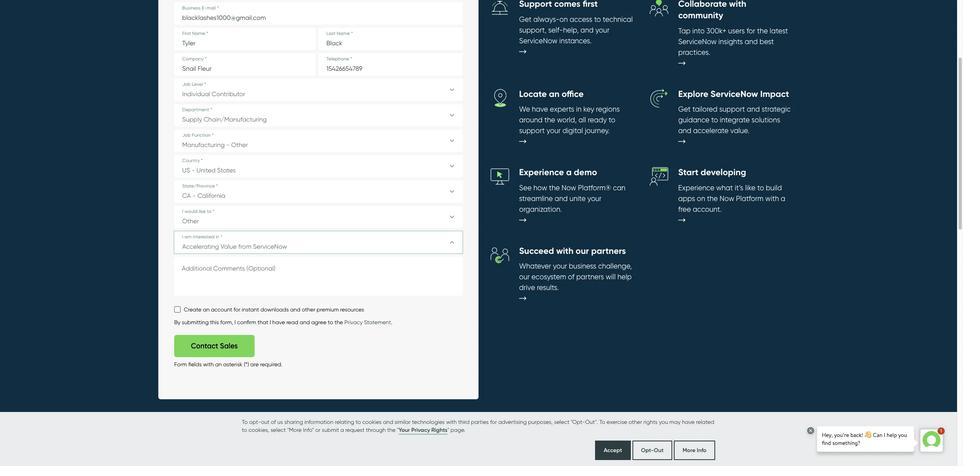 Task type: describe. For each thing, give the bounding box(es) containing it.
1 horizontal spatial our
[[576, 246, 589, 256]]

form
[[174, 362, 187, 368]]

1 vertical spatial select
[[271, 427, 286, 433]]

your privacy rights " page.
[[399, 427, 465, 434]]

information
[[304, 419, 333, 425]]

exercise
[[607, 419, 627, 425]]

1 vertical spatial privacy
[[411, 427, 430, 434]]

to inside we have experts in key regions around the world, all ready to support your digital journey.
[[609, 116, 615, 124]]

.
[[391, 320, 392, 326]]

your inside whatever your business challenge, our ecosystem of partners will help drive results.
[[553, 262, 567, 271]]

and up read
[[290, 307, 300, 313]]

users
[[728, 26, 745, 35]]

will
[[606, 273, 616, 281]]

rights
[[431, 427, 447, 434]]

resources
[[340, 307, 364, 313]]

to up request
[[356, 419, 361, 425]]

always-
[[533, 15, 560, 23]]

around
[[519, 116, 543, 124]]

what
[[716, 184, 733, 192]]

are
[[250, 362, 259, 368]]

impact
[[760, 89, 789, 99]]

read
[[286, 320, 298, 326]]

streamline
[[519, 194, 553, 203]]

see how the now platform® can streamline and unite your organization.
[[519, 184, 625, 214]]

confirm
[[237, 320, 256, 326]]

key
[[583, 105, 594, 113]]

related
[[696, 419, 714, 425]]

" inside to opt-out of us sharing information relating to cookies and similar technologies with third parties for advertising purposes, select "opt-out".  to exercise other rights you may have related to cookies, select "more info" or submit a request through the "
[[397, 427, 399, 433]]

third
[[458, 419, 470, 425]]

servicenow inside get always-on access to technical support, self-help, and your servicenow instances.
[[519, 37, 558, 45]]

tap into 300k+ users for the latest servicenow insights and best practices.
[[678, 26, 788, 56]]

privacy statement link
[[344, 320, 391, 326]]

whatever
[[519, 262, 551, 271]]

explore
[[678, 89, 708, 99]]

required.
[[260, 362, 282, 368]]

get tailored support and strategic guidance to integrate solutions and accelerate value.
[[678, 105, 791, 135]]

tap
[[678, 26, 691, 35]]

and inside tap into 300k+ users for the latest servicenow insights and best practices.
[[745, 37, 758, 46]]

guidance
[[678, 116, 709, 124]]

access
[[570, 15, 592, 23]]

get for get always-on access to technical support, self-help, and your servicenow instances.
[[519, 15, 532, 23]]

servicenow up the get tailored support and strategic guidance to integrate solutions and accelerate value.
[[711, 89, 758, 99]]

have inside we have experts in key regions around the world, all ready to support your digital journey.
[[532, 105, 548, 113]]

premium
[[317, 307, 339, 313]]

other inside to opt-out of us sharing information relating to cookies and similar technologies with third parties for advertising purposes, select "opt-out".  to exercise other rights you may have related to cookies, select "more info" or submit a request through the "
[[629, 419, 642, 425]]

0 horizontal spatial for
[[234, 307, 240, 313]]

now inside see how the now platform® can streamline and unite your organization.
[[562, 184, 576, 192]]

business
[[569, 262, 596, 271]]

agree
[[311, 320, 326, 326]]

apps
[[678, 194, 695, 203]]

your inside get always-on access to technical support, self-help, and your servicenow instances.
[[595, 26, 609, 34]]

that
[[257, 320, 268, 326]]

get always-on access to technical support, self-help, and your servicenow instances.
[[519, 15, 633, 45]]

your inside see how the now platform® can streamline and unite your organization.
[[587, 194, 602, 203]]

more info
[[683, 447, 706, 454]]

start
[[678, 167, 698, 178]]

out
[[654, 447, 664, 454]]

or
[[315, 427, 320, 433]]

into
[[692, 26, 705, 35]]

all
[[579, 116, 586, 124]]

start developing
[[678, 167, 746, 178]]

1 to from the left
[[242, 419, 248, 425]]

"opt-
[[571, 419, 585, 425]]

of inside whatever your business challenge, our ecosystem of partners will help drive results.
[[568, 273, 574, 281]]

to inside get always-on access to technical support, self-help, and your servicenow instances.
[[594, 15, 601, 23]]

0 vertical spatial a
[[566, 167, 572, 178]]

and up solutions
[[747, 105, 760, 113]]

and inside see how the now platform® can streamline and unite your organization.
[[555, 194, 568, 203]]

contact
[[191, 342, 218, 351]]

opt-out button
[[632, 441, 672, 461]]

support,
[[519, 26, 546, 34]]

with right fields
[[203, 362, 214, 368]]

journey.
[[585, 127, 610, 135]]

office
[[562, 89, 584, 99]]

opt-
[[249, 419, 261, 425]]

300k+
[[706, 26, 726, 35]]

2 i from the left
[[270, 320, 271, 326]]

experience for experience a demo
[[519, 167, 564, 178]]

latest
[[770, 26, 788, 35]]

the inside see how the now platform® can streamline and unite your organization.
[[549, 184, 560, 192]]

whatever your business challenge, our ecosystem of partners will help drive results.
[[519, 262, 632, 292]]

out
[[261, 419, 269, 425]]

locate an office
[[519, 89, 584, 99]]

an for locate
[[549, 89, 559, 99]]

submitting
[[182, 320, 209, 326]]

how
[[533, 184, 547, 192]]

succeed with our partners
[[519, 246, 626, 256]]

platform
[[736, 194, 764, 203]]

the down premium
[[334, 320, 343, 326]]

Telephone telephone field
[[318, 53, 463, 76]]

info
[[697, 447, 706, 454]]

contact sales
[[191, 342, 238, 351]]

collaborate with community
[[678, 0, 746, 21]]

the inside tap into 300k+ users for the latest servicenow insights and best practices.
[[757, 26, 768, 35]]

of inside to opt-out of us sharing information relating to cookies and similar technologies with third parties for advertising purposes, select "opt-out".  to exercise other rights you may have related to cookies, select "more info" or submit a request through the "
[[271, 419, 276, 425]]

drive
[[519, 284, 535, 292]]

with up business
[[556, 246, 573, 256]]

on inside get always-on access to technical support, self-help, and your servicenow instances.
[[560, 15, 568, 23]]

cookies,
[[249, 427, 269, 433]]

like
[[745, 184, 755, 192]]

through
[[366, 427, 386, 433]]

1 horizontal spatial select
[[554, 419, 569, 425]]

demo
[[574, 167, 597, 178]]

our inside whatever your business challenge, our ecosystem of partners will help drive results.
[[519, 273, 530, 281]]

with inside to opt-out of us sharing information relating to cookies and similar technologies with third parties for advertising purposes, select "opt-out".  to exercise other rights you may have related to cookies, select "more info" or submit a request through the "
[[446, 419, 457, 425]]

community
[[678, 10, 723, 21]]

strategic
[[762, 105, 791, 113]]

with inside experience what it's like to build apps on the now platform with a free account.
[[765, 194, 779, 203]]

for inside tap into 300k+ users for the latest servicenow insights and best practices.
[[747, 26, 755, 35]]

Business E-mail text field
[[174, 3, 463, 25]]

free
[[678, 205, 691, 214]]

world,
[[557, 116, 577, 124]]

instances.
[[559, 37, 592, 45]]

"more
[[287, 427, 302, 433]]

see
[[519, 184, 532, 192]]

info"
[[303, 427, 314, 433]]



Task type: vqa. For each thing, say whether or not it's contained in the screenshot.
The inside See how the Now Platform® can streamline and unite your organization.
yes



Task type: locate. For each thing, give the bounding box(es) containing it.
support
[[719, 105, 745, 113], [519, 127, 545, 135]]

by
[[174, 320, 180, 326]]

1 vertical spatial an
[[203, 307, 210, 313]]

2 vertical spatial a
[[340, 427, 344, 433]]

1 vertical spatial partners
[[576, 273, 604, 281]]

to left cookies,
[[242, 427, 247, 433]]

results.
[[537, 284, 559, 292]]

on up account.
[[697, 194, 705, 203]]

get inside the get tailored support and strategic guidance to integrate solutions and accelerate value.
[[678, 105, 691, 113]]

2 vertical spatial have
[[682, 419, 695, 425]]

0 vertical spatial on
[[560, 15, 568, 23]]

it's
[[735, 184, 743, 192]]

technologies
[[412, 419, 445, 425]]

insights
[[718, 37, 743, 46]]

to right the agree
[[328, 320, 333, 326]]

get inside get always-on access to technical support, self-help, and your servicenow instances.
[[519, 15, 532, 23]]

None text field
[[174, 257, 463, 296]]

your
[[399, 427, 410, 434]]

1 horizontal spatial privacy
[[411, 427, 430, 434]]

partners inside whatever your business challenge, our ecosystem of partners will help drive results.
[[576, 273, 604, 281]]

privacy
[[344, 320, 363, 326], [411, 427, 430, 434]]

0 horizontal spatial our
[[519, 273, 530, 281]]

get for get tailored support and strategic guidance to integrate solutions and accelerate value.
[[678, 105, 691, 113]]

the down experts
[[544, 116, 555, 124]]

0 vertical spatial our
[[576, 246, 589, 256]]

1 horizontal spatial "
[[447, 427, 449, 433]]

collaborate
[[678, 0, 727, 9]]

1 i from the left
[[235, 320, 236, 326]]

best
[[760, 37, 774, 46]]

0 vertical spatial get
[[519, 15, 532, 23]]

our up drive
[[519, 273, 530, 281]]

an left asterisk
[[215, 362, 222, 368]]

0 vertical spatial experience
[[519, 167, 564, 178]]

1 horizontal spatial to
[[599, 419, 605, 425]]

of left us
[[271, 419, 276, 425]]

developing
[[701, 167, 746, 178]]

2 horizontal spatial a
[[781, 194, 785, 203]]

ecosystem
[[531, 273, 566, 281]]

0 horizontal spatial a
[[340, 427, 344, 433]]

have down downloads
[[272, 320, 285, 326]]

tailored
[[692, 105, 718, 113]]

0 horizontal spatial of
[[271, 419, 276, 425]]

opt-
[[641, 447, 654, 454]]

servicenow down the into
[[678, 37, 717, 46]]

statement
[[364, 320, 391, 326]]

for inside to opt-out of us sharing information relating to cookies and similar technologies with third parties for advertising purposes, select "opt-out".  to exercise other rights you may have related to cookies, select "more info" or submit a request through the "
[[490, 419, 497, 425]]

support up integrate on the top right of page
[[719, 105, 745, 113]]

form fields with an asterisk (*) are required.
[[174, 362, 282, 368]]

for right users
[[747, 26, 755, 35]]

0 vertical spatial have
[[532, 105, 548, 113]]

more
[[683, 447, 695, 454]]

0 horizontal spatial have
[[272, 320, 285, 326]]

1 vertical spatial a
[[781, 194, 785, 203]]

now up unite
[[562, 184, 576, 192]]

technical
[[603, 15, 633, 23]]

0 vertical spatial partners
[[591, 246, 626, 256]]

account.
[[693, 205, 722, 214]]

an up experts
[[549, 89, 559, 99]]

solutions
[[752, 116, 780, 124]]

"
[[397, 427, 399, 433], [447, 427, 449, 433]]

other
[[302, 307, 315, 313], [629, 419, 642, 425]]

explore servicenow impact
[[678, 89, 789, 99]]

Last Name text field
[[318, 28, 463, 50]]

privacy down the technologies on the bottom of the page
[[411, 427, 430, 434]]

0 horizontal spatial on
[[560, 15, 568, 23]]

First Name text field
[[174, 28, 315, 50]]

1 vertical spatial for
[[234, 307, 240, 313]]

1 horizontal spatial other
[[629, 419, 642, 425]]

more info button
[[674, 441, 715, 461]]

and down guidance
[[678, 127, 691, 135]]

parties
[[471, 419, 489, 425]]

1 horizontal spatial an
[[215, 362, 222, 368]]

regions
[[596, 105, 620, 113]]

for right the parties
[[490, 419, 497, 425]]

the inside we have experts in key regions around the world, all ready to support your digital journey.
[[544, 116, 555, 124]]

and
[[580, 26, 594, 34], [745, 37, 758, 46], [747, 105, 760, 113], [678, 127, 691, 135], [555, 194, 568, 203], [290, 307, 300, 313], [300, 320, 310, 326], [383, 419, 393, 425]]

and left best
[[745, 37, 758, 46]]

the up account.
[[707, 194, 718, 203]]

build
[[766, 184, 782, 192]]

1 vertical spatial experience
[[678, 184, 714, 192]]

to right access
[[594, 15, 601, 23]]

and inside to opt-out of us sharing information relating to cookies and similar technologies with third parties for advertising purposes, select "opt-out".  to exercise other rights you may have related to cookies, select "more info" or submit a request through the "
[[383, 419, 393, 425]]

the left the your
[[387, 427, 396, 433]]

0 horizontal spatial select
[[271, 427, 286, 433]]

your down the world,
[[547, 127, 561, 135]]

2 horizontal spatial for
[[747, 26, 755, 35]]

now inside experience what it's like to build apps on the now platform with a free account.
[[720, 194, 734, 203]]

fields
[[188, 362, 202, 368]]

with up users
[[729, 0, 746, 9]]

select
[[554, 419, 569, 425], [271, 427, 286, 433]]

support inside the get tailored support and strategic guidance to integrate solutions and accelerate value.
[[719, 105, 745, 113]]

with up the page.
[[446, 419, 457, 425]]

sales
[[220, 342, 238, 351]]

for
[[747, 26, 755, 35], [234, 307, 240, 313], [490, 419, 497, 425]]

rights
[[643, 419, 657, 425]]

a left demo
[[566, 167, 572, 178]]

have up "around"
[[532, 105, 548, 113]]

1 horizontal spatial on
[[697, 194, 705, 203]]

servicenow down support,
[[519, 37, 558, 45]]

succeed
[[519, 246, 554, 256]]

have right may
[[682, 419, 695, 425]]

platform®
[[578, 184, 611, 192]]

your down "platform®"
[[587, 194, 602, 203]]

now
[[562, 184, 576, 192], [720, 194, 734, 203]]

contact sales button
[[174, 335, 254, 358]]

privacy down resources
[[344, 320, 363, 326]]

partners down business
[[576, 273, 604, 281]]

0 horizontal spatial now
[[562, 184, 576, 192]]

experience up how
[[519, 167, 564, 178]]

a inside to opt-out of us sharing information relating to cookies and similar technologies with third parties for advertising purposes, select "opt-out".  to exercise other rights you may have related to cookies, select "more info" or submit a request through the "
[[340, 427, 344, 433]]

1 horizontal spatial now
[[720, 194, 734, 203]]

on
[[560, 15, 568, 23], [697, 194, 705, 203]]

your inside we have experts in key regions around the world, all ready to support your digital journey.
[[547, 127, 561, 135]]

other up the agree
[[302, 307, 315, 313]]

0 horizontal spatial other
[[302, 307, 315, 313]]

experience for experience what it's like to build apps on the now platform with a free account.
[[678, 184, 714, 192]]

1 horizontal spatial i
[[270, 320, 271, 326]]

0 vertical spatial select
[[554, 419, 569, 425]]

on inside experience what it's like to build apps on the now platform with a free account.
[[697, 194, 705, 203]]

0 horizontal spatial experience
[[519, 167, 564, 178]]

(*)
[[244, 362, 249, 368]]

an for create
[[203, 307, 210, 313]]

the up best
[[757, 26, 768, 35]]

us
[[277, 419, 283, 425]]

0 vertical spatial other
[[302, 307, 315, 313]]

0 vertical spatial now
[[562, 184, 576, 192]]

1 vertical spatial our
[[519, 273, 530, 281]]

the inside to opt-out of us sharing information relating to cookies and similar technologies with third parties for advertising purposes, select "opt-out".  to exercise other rights you may have related to cookies, select "more info" or submit a request through the "
[[387, 427, 396, 433]]

1 vertical spatial have
[[272, 320, 285, 326]]

page.
[[450, 427, 465, 433]]

2 " from the left
[[447, 427, 449, 433]]

integrate
[[720, 116, 750, 124]]

sharing
[[284, 419, 303, 425]]

1 horizontal spatial a
[[566, 167, 572, 178]]

and inside get always-on access to technical support, self-help, and your servicenow instances.
[[580, 26, 594, 34]]

for left instant
[[234, 307, 240, 313]]

0 horizontal spatial to
[[242, 419, 248, 425]]

to down regions
[[609, 116, 615, 124]]

1 vertical spatial on
[[697, 194, 705, 203]]

1 vertical spatial of
[[271, 419, 276, 425]]

1 horizontal spatial support
[[719, 105, 745, 113]]

2 horizontal spatial an
[[549, 89, 559, 99]]

other left "rights"
[[629, 419, 642, 425]]

our up business
[[576, 246, 589, 256]]

and left similar
[[383, 419, 393, 425]]

0 horizontal spatial privacy
[[344, 320, 363, 326]]

2 to from the left
[[599, 419, 605, 425]]

partners
[[591, 246, 626, 256], [576, 273, 604, 281]]

and right read
[[300, 320, 310, 326]]

1 horizontal spatial for
[[490, 419, 497, 425]]

experience a demo
[[519, 167, 597, 178]]

2 vertical spatial an
[[215, 362, 222, 368]]

1 horizontal spatial get
[[678, 105, 691, 113]]

your down the technical
[[595, 26, 609, 34]]

can
[[613, 184, 625, 192]]

1 vertical spatial now
[[720, 194, 734, 203]]

your
[[595, 26, 609, 34], [547, 127, 561, 135], [587, 194, 602, 203], [553, 262, 567, 271]]

servicenow
[[519, 37, 558, 45], [678, 37, 717, 46], [711, 89, 758, 99]]

to right like
[[757, 184, 764, 192]]

a
[[566, 167, 572, 178], [781, 194, 785, 203], [340, 427, 344, 433]]

support inside we have experts in key regions around the world, all ready to support your digital journey.
[[519, 127, 545, 135]]

2 vertical spatial for
[[490, 419, 497, 425]]

locate
[[519, 89, 547, 99]]

0 vertical spatial support
[[719, 105, 745, 113]]

1 horizontal spatial experience
[[678, 184, 714, 192]]

i right form,
[[235, 320, 236, 326]]

1 vertical spatial other
[[629, 419, 642, 425]]

of down business
[[568, 273, 574, 281]]

help,
[[563, 26, 579, 34]]

0 horizontal spatial an
[[203, 307, 210, 313]]

to
[[242, 419, 248, 425], [599, 419, 605, 425]]

1 vertical spatial get
[[678, 105, 691, 113]]

1 " from the left
[[397, 427, 399, 433]]

partners up challenge,
[[591, 246, 626, 256]]

have inside to opt-out of us sharing information relating to cookies and similar technologies with third parties for advertising purposes, select "opt-out".  to exercise other rights you may have related to cookies, select "more info" or submit a request through the "
[[682, 419, 695, 425]]

your up ecosystem
[[553, 262, 567, 271]]

get up support,
[[519, 15, 532, 23]]

0 horizontal spatial "
[[397, 427, 399, 433]]

an right create
[[203, 307, 210, 313]]

1 horizontal spatial of
[[568, 273, 574, 281]]

your privacy rights link
[[399, 426, 447, 435]]

servicenow inside tap into 300k+ users for the latest servicenow insights and best practices.
[[678, 37, 717, 46]]

select left "opt-
[[554, 419, 569, 425]]

get up guidance
[[678, 105, 691, 113]]

0 vertical spatial of
[[568, 273, 574, 281]]

get always-on access to technical support, self-help, and your servicenow instances. link
[[490, 0, 634, 66]]

the right how
[[549, 184, 560, 192]]

to inside experience what it's like to build apps on the now platform with a free account.
[[757, 184, 764, 192]]

experience up the apps at the right top
[[678, 184, 714, 192]]

with down build
[[765, 194, 779, 203]]

1 horizontal spatial have
[[532, 105, 548, 113]]

challenge,
[[598, 262, 632, 271]]

0 horizontal spatial i
[[235, 320, 236, 326]]

to right the out".
[[599, 419, 605, 425]]

to left opt-
[[242, 419, 248, 425]]

" down similar
[[397, 427, 399, 433]]

have
[[532, 105, 548, 113], [272, 320, 285, 326], [682, 419, 695, 425]]

" left the page.
[[447, 427, 449, 433]]

i right that
[[270, 320, 271, 326]]

2 horizontal spatial have
[[682, 419, 695, 425]]

experience what it's like to build apps on the now platform with a free account.
[[678, 184, 785, 214]]

a inside experience what it's like to build apps on the now platform with a free account.
[[781, 194, 785, 203]]

support down "around"
[[519, 127, 545, 135]]

a down build
[[781, 194, 785, 203]]

0 vertical spatial for
[[747, 26, 755, 35]]

opt-out
[[641, 447, 664, 454]]

Company text field
[[174, 53, 315, 76]]

submit
[[322, 427, 339, 433]]

instant
[[242, 307, 259, 313]]

0 horizontal spatial get
[[519, 15, 532, 23]]

0 vertical spatial privacy
[[344, 320, 363, 326]]

select down us
[[271, 427, 286, 433]]

accept
[[604, 447, 622, 454]]

accelerate
[[693, 127, 729, 135]]

now down what
[[720, 194, 734, 203]]

may
[[669, 419, 681, 425]]

we have experts in key regions around the world, all ready to support your digital journey.
[[519, 105, 620, 135]]

the inside experience what it's like to build apps on the now platform with a free account.
[[707, 194, 718, 203]]

experience inside experience what it's like to build apps on the now platform with a free account.
[[678, 184, 714, 192]]

advertising
[[498, 419, 527, 425]]

0 vertical spatial an
[[549, 89, 559, 99]]

with inside collaborate with community
[[729, 0, 746, 9]]

0 horizontal spatial support
[[519, 127, 545, 135]]

and left unite
[[555, 194, 568, 203]]

this
[[210, 320, 219, 326]]

a down relating
[[340, 427, 344, 433]]

1 vertical spatial support
[[519, 127, 545, 135]]

to opt-out of us sharing information relating to cookies and similar technologies with third parties for advertising purposes, select "opt-out".  to exercise other rights you may have related to cookies, select "more info" or submit a request through the "
[[242, 419, 714, 433]]

experience
[[519, 167, 564, 178], [678, 184, 714, 192]]

on up help,
[[560, 15, 568, 23]]

to up accelerate
[[711, 116, 718, 124]]

and down access
[[580, 26, 594, 34]]

" inside 'your privacy rights " page.'
[[447, 427, 449, 433]]

to inside the get tailored support and strategic guidance to integrate solutions and accelerate value.
[[711, 116, 718, 124]]

experts
[[550, 105, 574, 113]]



